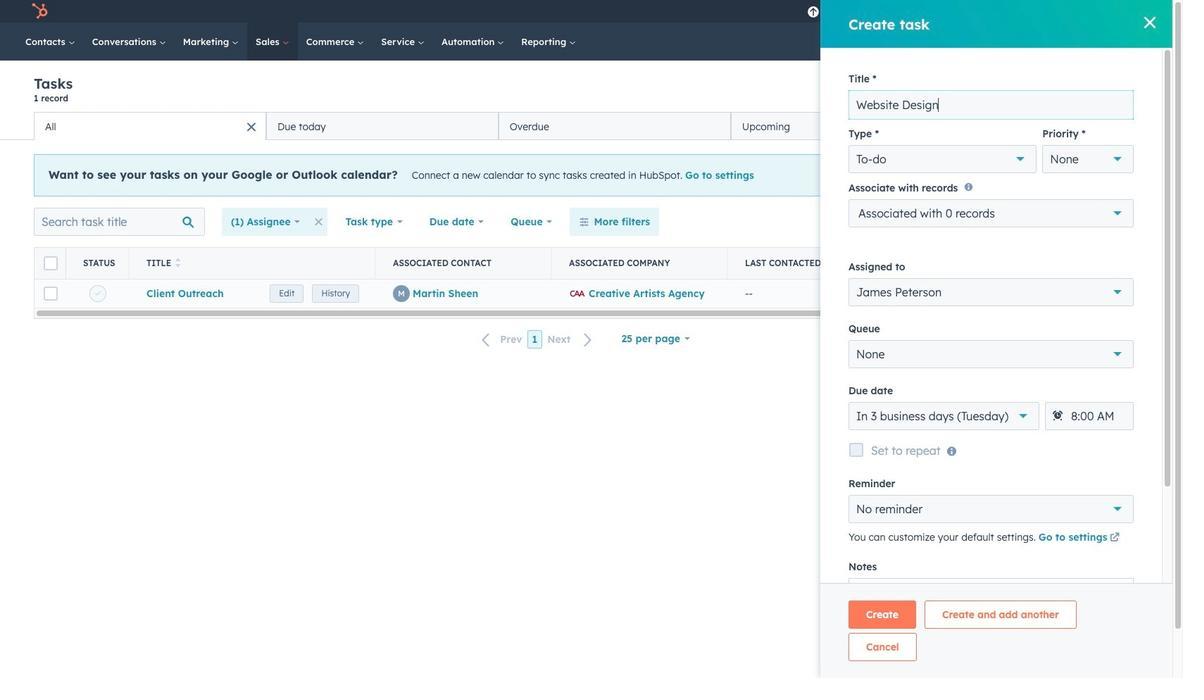 Task type: vqa. For each thing, say whether or not it's contained in the screenshot.
conversations
no



Task type: locate. For each thing, give the bounding box(es) containing it.
Search task title search field
[[34, 208, 205, 236]]

Search HubSpot search field
[[975, 30, 1124, 54]]

alert
[[34, 154, 1139, 197]]

None text field
[[849, 90, 1134, 120]]

marketplaces image
[[903, 6, 916, 19]]

tab list
[[34, 112, 964, 140]]

close image
[[1113, 172, 1122, 180]]

column header
[[35, 248, 66, 279], [66, 248, 130, 279], [376, 248, 552, 279], [552, 248, 728, 279]]

close image
[[1145, 17, 1156, 28]]

task status: not completed image
[[95, 291, 101, 297]]

menu
[[800, 0, 1156, 23]]

3 column header from the left
[[376, 248, 552, 279]]

banner
[[34, 75, 1139, 112]]



Task type: describe. For each thing, give the bounding box(es) containing it.
link opens in a new window image
[[1110, 531, 1120, 548]]

4 column header from the left
[[552, 248, 728, 279]]

2 column header from the left
[[66, 248, 130, 279]]

HH:MM text field
[[1046, 403, 1134, 431]]

link opens in a new window image
[[1110, 534, 1120, 544]]

press to sort. image
[[176, 258, 181, 268]]

1 column header from the left
[[35, 248, 66, 279]]

pagination navigation
[[474, 330, 601, 349]]

press to sort. element
[[176, 258, 181, 269]]

james peterson image
[[1010, 5, 1022, 18]]



